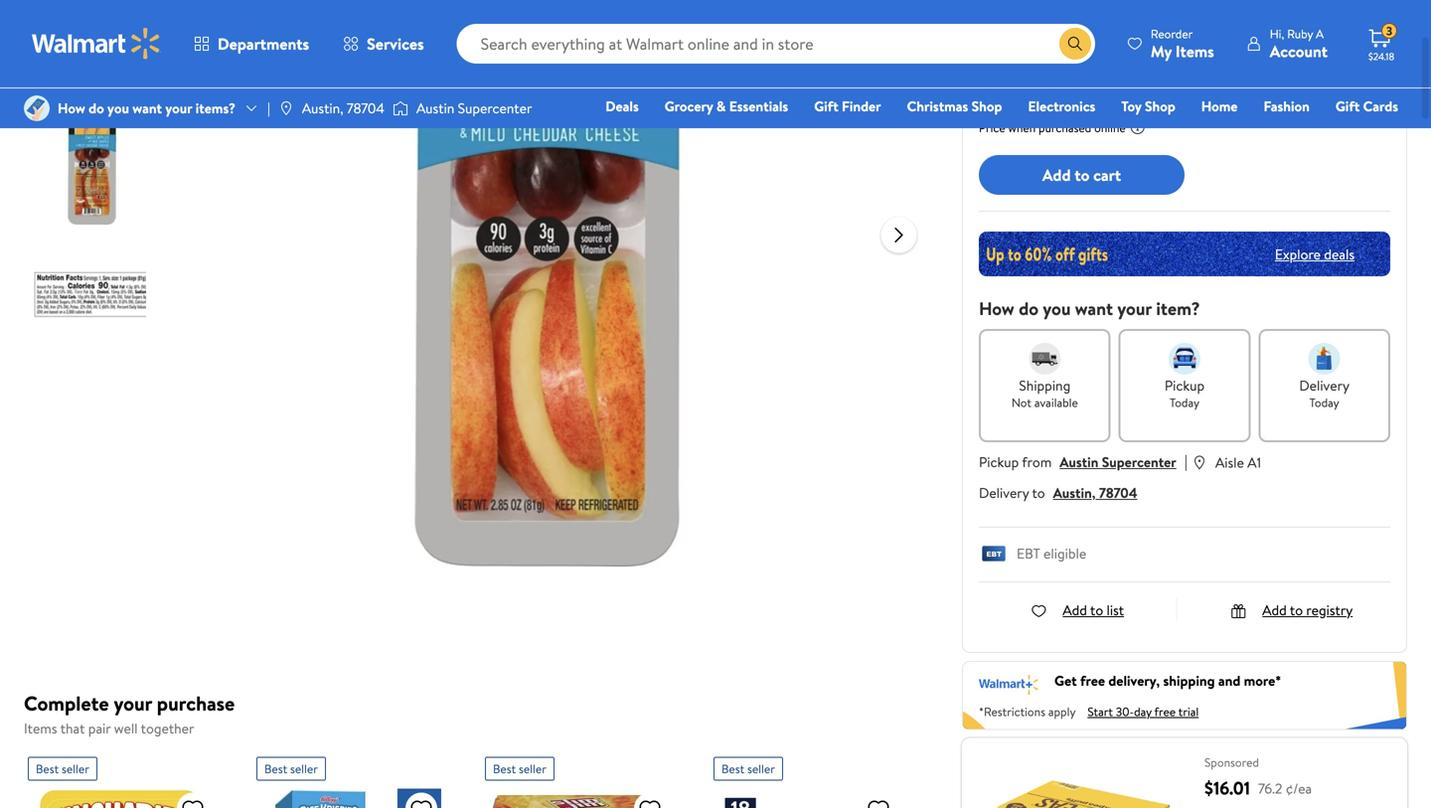 Task type: vqa. For each thing, say whether or not it's contained in the screenshot.
the top free
yes



Task type: locate. For each thing, give the bounding box(es) containing it.
get
[[1055, 671, 1077, 691]]

pickup today
[[1165, 376, 1205, 411]]

| left aisle
[[1185, 450, 1188, 472]]

want for item?
[[1076, 296, 1114, 321]]

austin, 78704
[[302, 98, 385, 118]]

my
[[1151, 40, 1172, 62]]

1 vertical spatial delivery
[[979, 483, 1030, 503]]

3 seller from the left
[[519, 761, 547, 778]]

debit
[[1280, 124, 1314, 144]]

2 horizontal spatial your
[[1118, 296, 1152, 321]]

 image down the walmart image at the top left of page
[[24, 95, 50, 121]]

1 horizontal spatial do
[[1019, 296, 1039, 321]]

seller up slim jim snack-sized smoked meat stick, original flavor, keto friendly snack stick, 0.28 oz, 46 count image on the bottom left of the page
[[519, 761, 547, 778]]

want left item?
[[1076, 296, 1114, 321]]

add to list
[[1063, 600, 1125, 620]]

0 vertical spatial austin
[[417, 98, 455, 118]]

2 gift from the left
[[1336, 96, 1361, 116]]

christmas shop
[[907, 96, 1003, 116]]

&
[[1343, 0, 1356, 6], [717, 96, 726, 116]]

seller down that
[[62, 761, 89, 778]]

seller
[[62, 761, 89, 778], [290, 761, 318, 778], [519, 761, 547, 778], [748, 761, 775, 778]]

best
[[36, 761, 59, 778], [264, 761, 287, 778], [493, 761, 516, 778], [722, 761, 745, 778]]

shop up price
[[972, 96, 1003, 116]]

best down complete
[[36, 761, 59, 778]]

0 horizontal spatial you
[[107, 98, 129, 118]]

austin supercenter
[[417, 98, 532, 118]]

when
[[1009, 119, 1036, 136]]

your for items?
[[165, 98, 192, 118]]

to
[[1075, 164, 1090, 186], [1033, 483, 1046, 503], [1091, 600, 1104, 620], [1291, 600, 1304, 620]]

your up well
[[114, 690, 152, 717]]

gift cards registry
[[1170, 96, 1399, 144]]

0 vertical spatial want
[[133, 98, 162, 118]]

best up "rice krispies treats original chewy crispy marshmallow squares, 12.4 oz, 16 count" image on the bottom left of the page
[[264, 761, 287, 778]]

0 horizontal spatial how
[[58, 98, 85, 118]]

add left registry
[[1263, 600, 1287, 620]]

grocery & essentials link
[[656, 95, 798, 117]]

1 vertical spatial |
[[1185, 450, 1188, 472]]

0 horizontal spatial do
[[89, 98, 104, 118]]

you for how do you want your item?
[[1043, 296, 1071, 321]]

today inside pickup today
[[1170, 394, 1200, 411]]

add to favorites list, lunchables nachos cheese dip & salsa kids lunch snack, 4.4 oz tray image
[[181, 797, 205, 808]]

0 horizontal spatial shop
[[972, 96, 1003, 116]]

one
[[1247, 124, 1277, 144]]

1 vertical spatial you
[[1043, 296, 1071, 321]]

0 vertical spatial delivery
[[1300, 376, 1350, 395]]

1 horizontal spatial shop
[[1145, 96, 1176, 116]]

1 horizontal spatial delivery
[[1300, 376, 1350, 395]]

delivery
[[1300, 376, 1350, 395], [979, 483, 1030, 503]]

*restrictions apply
[[979, 704, 1076, 720]]

78704
[[347, 98, 385, 118], [1100, 483, 1138, 503]]

4 seller from the left
[[748, 761, 775, 778]]

mild
[[979, 8, 1018, 36]]

1 vertical spatial austin,
[[1054, 483, 1096, 503]]

*restrictions
[[979, 704, 1046, 720]]

reorder my items
[[1151, 25, 1215, 62]]

hi,
[[1271, 25, 1285, 42]]

0 vertical spatial |
[[267, 98, 270, 118]]

electronics link
[[1020, 95, 1105, 117]]

1 vertical spatial 78704
[[1100, 483, 1138, 503]]

0 horizontal spatial  image
[[24, 95, 50, 121]]

how
[[58, 98, 85, 118], [979, 296, 1015, 321]]

free
[[1081, 671, 1106, 691], [1155, 704, 1176, 720]]

austin, down departments
[[302, 98, 344, 118]]

 image
[[24, 95, 50, 121], [393, 98, 409, 118]]

shipping not available
[[1012, 376, 1079, 411]]

do for how do you want your item?
[[1019, 296, 1039, 321]]

0 vertical spatial do
[[89, 98, 104, 118]]

4 best from the left
[[722, 761, 745, 778]]

want for items?
[[133, 98, 162, 118]]

items
[[1176, 40, 1215, 62], [24, 719, 57, 738]]

you for how do you want your items?
[[107, 98, 129, 118]]

add to favorites list, rice krispies treats original chewy crispy marshmallow squares, 12.4 oz, 16 count image
[[410, 797, 434, 808]]

your
[[165, 98, 192, 118], [1118, 296, 1152, 321], [114, 690, 152, 717]]

0 horizontal spatial want
[[133, 98, 162, 118]]

1 shop from the left
[[972, 96, 1003, 116]]

today down intent image for delivery
[[1310, 394, 1340, 411]]

0 vertical spatial items
[[1176, 40, 1215, 62]]

1 seller from the left
[[62, 761, 89, 778]]

0 horizontal spatial austin,
[[302, 98, 344, 118]]

list
[[1107, 600, 1125, 620]]

1 horizontal spatial &
[[1343, 0, 1356, 6]]

together
[[141, 719, 194, 738]]

want
[[133, 98, 162, 118], [1076, 296, 1114, 321]]

items left that
[[24, 719, 57, 738]]

shop right toy
[[1145, 96, 1176, 116]]

0 horizontal spatial delivery
[[979, 483, 1030, 503]]

intent image for delivery image
[[1309, 343, 1341, 375]]

oz
[[1217, 8, 1236, 36]]

add inside add to cart button
[[1043, 164, 1071, 186]]

delivery down "from"
[[979, 483, 1030, 503]]

1 horizontal spatial |
[[1185, 450, 1188, 472]]

1 vertical spatial want
[[1076, 296, 1114, 321]]

austin, down pickup from austin supercenter |
[[1054, 483, 1096, 503]]

1 vertical spatial how
[[979, 296, 1015, 321]]

1 horizontal spatial supercenter
[[1103, 452, 1177, 472]]

available
[[1035, 394, 1079, 411]]

0 vertical spatial free
[[1081, 671, 1106, 691]]

today down intent image for pickup
[[1170, 394, 1200, 411]]

1 best seller from the left
[[36, 761, 89, 778]]

1 gift from the left
[[815, 96, 839, 116]]

1 vertical spatial do
[[1019, 296, 1039, 321]]

gift left finder
[[815, 96, 839, 116]]

0 horizontal spatial austin
[[417, 98, 455, 118]]

1 horizontal spatial austin
[[1060, 452, 1099, 472]]

$24.18
[[1369, 50, 1395, 63]]

account
[[1271, 40, 1328, 62]]

best seller for slim jim snack-sized smoked meat stick, original flavor, keto friendly snack stick, 0.28 oz, 46 count image on the bottom left of the page
[[493, 761, 547, 778]]

1 horizontal spatial items
[[1176, 40, 1215, 62]]

| right 'items?'
[[267, 98, 270, 118]]

1 vertical spatial supercenter
[[1103, 452, 1177, 472]]

free right get
[[1081, 671, 1106, 691]]

1 horizontal spatial how
[[979, 296, 1015, 321]]

to down "from"
[[1033, 483, 1046, 503]]

0 horizontal spatial today
[[1170, 394, 1200, 411]]

best seller for lunchables nachos cheese dip & salsa kids lunch snack, 4.4 oz tray image
[[36, 761, 89, 778]]

2 today from the left
[[1310, 394, 1340, 411]]

3 best from the left
[[493, 761, 516, 778]]

1 horizontal spatial your
[[165, 98, 192, 118]]

today inside delivery today
[[1310, 394, 1340, 411]]

best seller up frito-lay flavor mix variety snack pack, 18 count image
[[722, 761, 775, 778]]

seller up "rice krispies treats original chewy crispy marshmallow squares, 12.4 oz, 16 count" image on the bottom left of the page
[[290, 761, 318, 778]]

your left item?
[[1118, 296, 1152, 321]]

0 vertical spatial &
[[1343, 0, 1356, 6]]

how for how do you want your item?
[[979, 296, 1015, 321]]

77 reviews link
[[1063, 41, 1121, 58]]

to inside button
[[1075, 164, 1090, 186]]

best for frito-lay flavor mix variety snack pack, 18 count image
[[722, 761, 745, 778]]

best seller down that
[[36, 761, 89, 778]]

1 horizontal spatial today
[[1310, 394, 1340, 411]]

1 vertical spatial free
[[1155, 704, 1176, 720]]

services button
[[326, 20, 441, 68]]

cheese,
[[1102, 8, 1170, 36]]

|
[[267, 98, 270, 118], [1185, 450, 1188, 472]]

to left list
[[1091, 600, 1104, 620]]

 image right austin, 78704
[[393, 98, 409, 118]]

to left registry
[[1291, 600, 1304, 620]]

1 horizontal spatial pickup
[[1165, 376, 1205, 395]]

sponsored
[[1205, 754, 1260, 771]]

today for pickup
[[1170, 394, 1200, 411]]

add left list
[[1063, 600, 1088, 620]]

1 vertical spatial &
[[717, 96, 726, 116]]

price
[[979, 119, 1006, 136]]

gift
[[815, 96, 839, 116], [1336, 96, 1361, 116]]

78704 down services "dropdown button"
[[347, 98, 385, 118]]

1 horizontal spatial austin,
[[1054, 483, 1096, 503]]

add to registry button
[[1231, 600, 1354, 620]]

 image for how do you want your items?
[[24, 95, 50, 121]]

delivery to austin, 78704
[[979, 483, 1138, 503]]

delivery today
[[1300, 376, 1350, 411]]

0 vertical spatial austin,
[[302, 98, 344, 118]]

78704 down austin supercenter button
[[1100, 483, 1138, 503]]

1 product group from the left
[[28, 749, 213, 808]]

fashion
[[1264, 96, 1310, 116]]

best seller up "rice krispies treats original chewy crispy marshmallow squares, 12.4 oz, 16 count" image on the bottom left of the page
[[264, 761, 318, 778]]

how up the not
[[979, 296, 1015, 321]]

shop for toy shop
[[1145, 96, 1176, 116]]

how down pro2snax sweet apples with red grapes & mild cheddar cheese, 2.85 oz - image 1 of 3
[[58, 98, 85, 118]]

shop inside 'link'
[[972, 96, 1003, 116]]

1 horizontal spatial want
[[1076, 296, 1114, 321]]

to left cart
[[1075, 164, 1090, 186]]

0 vertical spatial you
[[107, 98, 129, 118]]

your left 'items?'
[[165, 98, 192, 118]]

want left 'items?'
[[133, 98, 162, 118]]

hippeas chickpea puffs, vegan white cheddar, 0.8 oz bags, 21 ct image
[[978, 754, 1189, 808]]

seller up frito-lay flavor mix variety snack pack, 18 count image
[[748, 761, 775, 778]]

free right day
[[1155, 704, 1176, 720]]

2 best from the left
[[264, 761, 287, 778]]

0 vertical spatial pickup
[[1165, 376, 1205, 395]]

start
[[1088, 704, 1114, 720]]

0 horizontal spatial gift
[[815, 96, 839, 116]]

ebt image
[[979, 546, 1009, 566]]

austin, 78704 button
[[1054, 483, 1138, 503]]

do down pro2snax sweet apples with red grapes & mild cheddar cheese, 2.85 oz - image 1 of 3
[[89, 98, 104, 118]]

$16.01 group
[[963, 738, 1408, 808]]

pickup inside pickup from austin supercenter |
[[979, 452, 1020, 472]]

pickup for pickup from austin supercenter |
[[979, 452, 1020, 472]]

1 vertical spatial your
[[1118, 296, 1152, 321]]

best seller up slim jim snack-sized smoked meat stick, original flavor, keto friendly snack stick, 0.28 oz, 46 count image on the bottom left of the page
[[493, 761, 547, 778]]

0 vertical spatial 78704
[[347, 98, 385, 118]]

2 seller from the left
[[290, 761, 318, 778]]

& right grapes
[[1343, 0, 1356, 6]]

4 best seller from the left
[[722, 761, 775, 778]]

product group
[[28, 749, 213, 808], [257, 749, 441, 808], [485, 749, 670, 808], [714, 749, 899, 808]]

best for slim jim snack-sized smoked meat stick, original flavor, keto friendly snack stick, 0.28 oz, 46 count image on the bottom left of the page
[[493, 761, 516, 778]]

pickup left "from"
[[979, 452, 1020, 472]]

1 vertical spatial austin
[[1060, 452, 1099, 472]]

austin
[[417, 98, 455, 118], [1060, 452, 1099, 472]]

& right grocery
[[717, 96, 726, 116]]

1 horizontal spatial gift
[[1336, 96, 1361, 116]]

next media item image
[[887, 223, 911, 247]]

1 horizontal spatial 78704
[[1100, 483, 1138, 503]]

austin up austin, 78704 button
[[1060, 452, 1099, 472]]

seller for "rice krispies treats original chewy crispy marshmallow squares, 12.4 oz, 16 count" image on the bottom left of the page
[[290, 761, 318, 778]]

1 today from the left
[[1170, 394, 1200, 411]]

search icon image
[[1068, 36, 1084, 52]]

3 best seller from the left
[[493, 761, 547, 778]]

0 horizontal spatial supercenter
[[458, 98, 532, 118]]

up to sixty percent off deals. shop now. image
[[979, 232, 1391, 276]]

toy shop
[[1122, 96, 1176, 116]]

items down "2.85"
[[1176, 40, 1215, 62]]

1 horizontal spatial you
[[1043, 296, 1071, 321]]

gift inside gift finder link
[[815, 96, 839, 116]]

 image
[[278, 100, 294, 116]]

Search search field
[[457, 24, 1096, 64]]

you down pro2snax sweet apples with red grapes & mild cheddar cheese, 2.85 oz - image 1 of 3
[[107, 98, 129, 118]]

0 horizontal spatial items
[[24, 719, 57, 738]]

 image for austin supercenter
[[393, 98, 409, 118]]

you up intent image for shipping
[[1043, 296, 1071, 321]]

1 best from the left
[[36, 761, 59, 778]]

gift inside "gift cards registry"
[[1336, 96, 1361, 116]]

1 vertical spatial pickup
[[979, 452, 1020, 472]]

reorder
[[1151, 25, 1194, 42]]

2 shop from the left
[[1145, 96, 1176, 116]]

2 best seller from the left
[[264, 761, 318, 778]]

do up intent image for shipping
[[1019, 296, 1039, 321]]

& inside pro2snax sweet apples with red grapes & mild cheddar cheese, 2.85 oz (2.1) 77 reviews
[[1343, 0, 1356, 6]]

items inside complete your purchase items that pair well together
[[24, 719, 57, 738]]

a
[[1317, 25, 1325, 42]]

2 vertical spatial your
[[114, 690, 152, 717]]

$16.01
[[1205, 776, 1251, 801]]

1 horizontal spatial  image
[[393, 98, 409, 118]]

0 horizontal spatial your
[[114, 690, 152, 717]]

0 horizontal spatial pickup
[[979, 452, 1020, 472]]

0 vertical spatial your
[[165, 98, 192, 118]]

1 vertical spatial items
[[24, 719, 57, 738]]

gift for finder
[[815, 96, 839, 116]]

one debit link
[[1238, 123, 1323, 145]]

delivery down intent image for delivery
[[1300, 376, 1350, 395]]

today for delivery
[[1310, 394, 1340, 411]]

pro2snax sweet apples with red grapes & mild cheddar cheese, 2.85 oz image
[[229, 0, 866, 567]]

0 vertical spatial how
[[58, 98, 85, 118]]

pickup down intent image for pickup
[[1165, 376, 1205, 395]]

add down price when purchased online
[[1043, 164, 1071, 186]]

pickup for pickup today
[[1165, 376, 1205, 395]]

austin down services
[[417, 98, 455, 118]]

best up frito-lay flavor mix variety snack pack, 18 count image
[[722, 761, 745, 778]]

add to favorites list, frito-lay flavor mix variety snack pack, 18 count image
[[867, 797, 891, 808]]

gift left cards
[[1336, 96, 1361, 116]]

best up slim jim snack-sized smoked meat stick, original flavor, keto friendly snack stick, 0.28 oz, 46 count image on the bottom left of the page
[[493, 761, 516, 778]]



Task type: describe. For each thing, give the bounding box(es) containing it.
pickup from austin supercenter |
[[979, 450, 1188, 472]]

seller for frito-lay flavor mix variety snack pack, 18 count image
[[748, 761, 775, 778]]

4 product group from the left
[[714, 749, 899, 808]]

cards
[[1364, 96, 1399, 116]]

christmas
[[907, 96, 969, 116]]

3 product group from the left
[[485, 749, 670, 808]]

0 horizontal spatial |
[[267, 98, 270, 118]]

home link
[[1193, 95, 1247, 117]]

deals
[[1325, 244, 1355, 264]]

1 horizontal spatial free
[[1155, 704, 1176, 720]]

explore deals
[[1276, 244, 1355, 264]]

rice krispies treats original chewy crispy marshmallow squares, 12.4 oz, 16 count image
[[257, 789, 441, 808]]

complete
[[24, 690, 109, 717]]

add for add to registry
[[1263, 600, 1287, 620]]

explore
[[1276, 244, 1321, 264]]

essentials
[[730, 96, 789, 116]]

add to favorites list, slim jim snack-sized smoked meat stick, original flavor, keto friendly snack stick, 0.28 oz, 46 count image
[[638, 797, 662, 808]]

to for registry
[[1291, 600, 1304, 620]]

get free delivery, shipping and more* banner
[[963, 661, 1408, 730]]

cart
[[1094, 164, 1122, 186]]

departments button
[[177, 20, 326, 68]]

well
[[114, 719, 138, 738]]

add to list button
[[1032, 600, 1125, 620]]

76.2
[[1259, 779, 1283, 798]]

gift finder link
[[806, 95, 891, 117]]

do for how do you want your items?
[[89, 98, 104, 118]]

how for how do you want your items?
[[58, 98, 85, 118]]

austin inside pickup from austin supercenter |
[[1060, 452, 1099, 472]]

red
[[1239, 0, 1272, 6]]

complete your purchase items that pair well together
[[24, 690, 235, 738]]

pro2snax sweet apples with red grapes & mild cheddar cheese, 2.85 oz - image 2 of 3 image
[[34, 108, 150, 225]]

services
[[367, 33, 424, 55]]

pro2snax sweet apples with red grapes & mild cheddar cheese, 2.85 oz (2.1) 77 reviews
[[979, 0, 1356, 58]]

shop for christmas shop
[[972, 96, 1003, 116]]

ruby
[[1288, 25, 1314, 42]]

your for item?
[[1118, 296, 1152, 321]]

registry
[[1170, 124, 1221, 144]]

pro2snax sweet apples with red grapes & mild cheddar cheese, 2.85 oz - image 1 of 3 image
[[34, 0, 150, 96]]

Walmart Site-Wide search field
[[457, 24, 1096, 64]]

frito-lay flavor mix variety snack pack, 18 count image
[[714, 789, 899, 808]]

toy shop link
[[1113, 95, 1185, 117]]

cheddar
[[1023, 8, 1097, 36]]

from
[[1023, 452, 1052, 472]]

deals
[[606, 96, 639, 116]]

with
[[1196, 0, 1234, 6]]

electronics
[[1029, 96, 1096, 116]]

delivery for today
[[1300, 376, 1350, 395]]

pair
[[88, 719, 111, 738]]

one debit
[[1247, 124, 1314, 144]]

lunchables nachos cheese dip & salsa kids lunch snack, 4.4 oz tray image
[[28, 789, 213, 808]]

finder
[[842, 96, 882, 116]]

seller for lunchables nachos cheese dip & salsa kids lunch snack, 4.4 oz tray image
[[62, 761, 89, 778]]

hi, ruby a account
[[1271, 25, 1328, 62]]

more*
[[1245, 671, 1282, 691]]

walmart+ link
[[1331, 123, 1408, 145]]

pro2snax sweet apples with red grapes & mild cheddar cheese, 2.85 oz - image 3 of 3 image
[[34, 237, 150, 353]]

shipping
[[1164, 671, 1216, 691]]

fashion link
[[1255, 95, 1319, 117]]

walmart image
[[32, 28, 161, 60]]

best for lunchables nachos cheese dip & salsa kids lunch snack, 4.4 oz tray image
[[36, 761, 59, 778]]

walmart+
[[1340, 124, 1399, 144]]

0 horizontal spatial free
[[1081, 671, 1106, 691]]

77
[[1067, 41, 1079, 58]]

51.6
[[1049, 88, 1074, 110]]

eligible
[[1044, 544, 1087, 563]]

ebt eligible
[[1017, 544, 1087, 563]]

$1.47 51.6 ¢/oz
[[979, 75, 1108, 114]]

add for add to cart
[[1043, 164, 1071, 186]]

delivery for to
[[979, 483, 1030, 503]]

intent image for pickup image
[[1169, 343, 1201, 375]]

best seller for "rice krispies treats original chewy crispy marshmallow squares, 12.4 oz, 16 count" image on the bottom left of the page
[[264, 761, 318, 778]]

christmas shop link
[[898, 95, 1012, 117]]

item?
[[1157, 296, 1201, 321]]

to for cart
[[1075, 164, 1090, 186]]

ebt
[[1017, 544, 1041, 563]]

reviews
[[1082, 41, 1121, 58]]

purchase
[[157, 690, 235, 717]]

purchased
[[1039, 119, 1092, 136]]

departments
[[218, 33, 309, 55]]

add to cart button
[[979, 155, 1185, 195]]

austin supercenter button
[[1060, 452, 1177, 472]]

0 horizontal spatial &
[[717, 96, 726, 116]]

registry
[[1307, 600, 1354, 620]]

grapes
[[1277, 0, 1338, 6]]

items?
[[196, 98, 236, 118]]

your inside complete your purchase items that pair well together
[[114, 690, 152, 717]]

shipping
[[1020, 376, 1071, 395]]

gift for cards
[[1336, 96, 1361, 116]]

sponsored $16.01 76.2 ¢/ea
[[1205, 754, 1313, 801]]

best seller for frito-lay flavor mix variety snack pack, 18 count image
[[722, 761, 775, 778]]

legal information image
[[1130, 119, 1146, 135]]

delivery,
[[1109, 671, 1160, 691]]

registry link
[[1161, 123, 1230, 145]]

2.85
[[1175, 8, 1213, 36]]

seller for slim jim snack-sized smoked meat stick, original flavor, keto friendly snack stick, 0.28 oz, 46 count image on the bottom left of the page
[[519, 761, 547, 778]]

grocery & essentials
[[665, 96, 789, 116]]

deals link
[[597, 95, 648, 117]]

slim jim snack-sized smoked meat stick, original flavor, keto friendly snack stick, 0.28 oz, 46 count image
[[485, 789, 670, 808]]

apples
[[1132, 0, 1191, 6]]

price when purchased online
[[979, 119, 1126, 136]]

toy
[[1122, 96, 1142, 116]]

to for austin,
[[1033, 483, 1046, 503]]

how do you want your item?
[[979, 296, 1201, 321]]

gift finder
[[815, 96, 882, 116]]

explore deals link
[[1268, 236, 1363, 272]]

add for add to list
[[1063, 600, 1088, 620]]

apply
[[1049, 704, 1076, 720]]

a1
[[1248, 453, 1262, 472]]

0 vertical spatial supercenter
[[458, 98, 532, 118]]

(2.1)
[[1043, 41, 1063, 58]]

supercenter inside pickup from austin supercenter |
[[1103, 452, 1177, 472]]

best for "rice krispies treats original chewy crispy marshmallow squares, 12.4 oz, 16 count" image on the bottom left of the page
[[264, 761, 287, 778]]

2 product group from the left
[[257, 749, 441, 808]]

intent image for shipping image
[[1029, 343, 1061, 375]]

$1.47
[[979, 75, 1041, 114]]

0 horizontal spatial 78704
[[347, 98, 385, 118]]

online
[[1095, 119, 1126, 136]]

items inside the reorder my items
[[1176, 40, 1215, 62]]

to for list
[[1091, 600, 1104, 620]]

aisle
[[1216, 453, 1245, 472]]

walmart plus image
[[979, 671, 1039, 695]]

pro2snax
[[979, 0, 1070, 6]]

and
[[1219, 671, 1241, 691]]

start 30-day free trial
[[1088, 704, 1199, 720]]

get free delivery, shipping and more*
[[1055, 671, 1282, 691]]

how do you want your items?
[[58, 98, 236, 118]]



